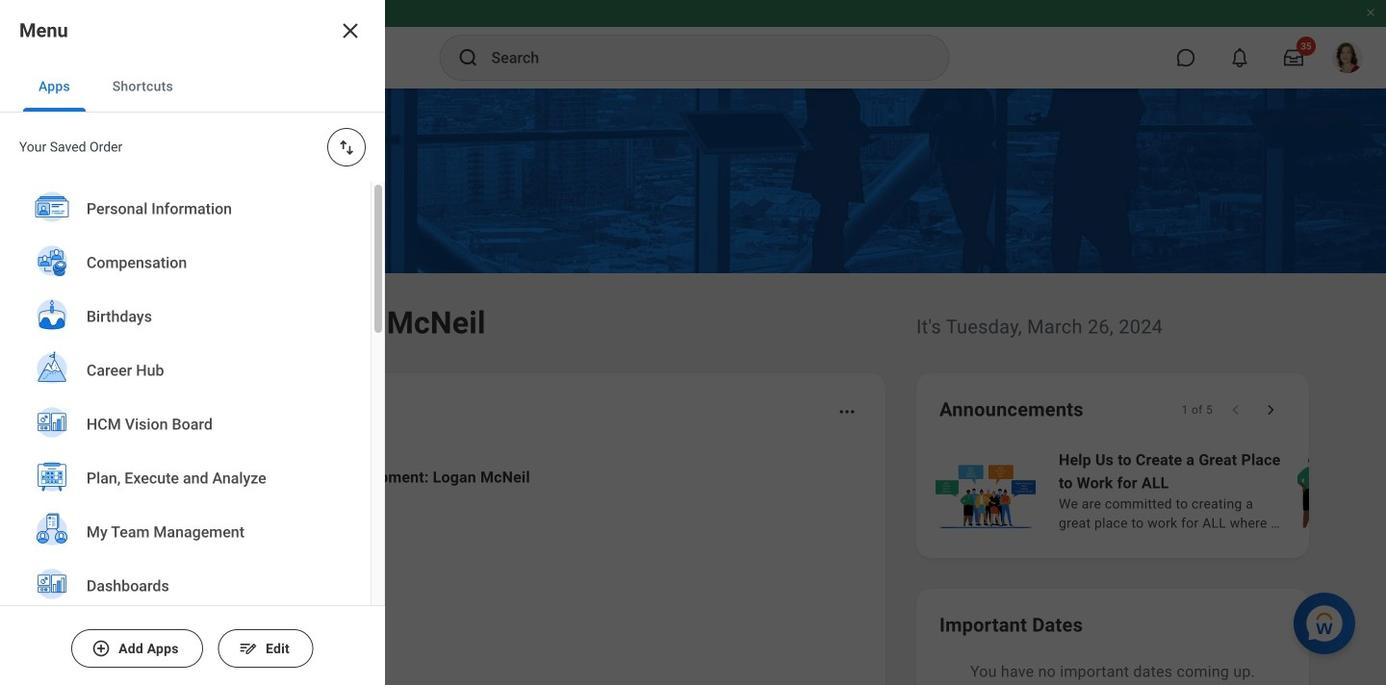 Task type: locate. For each thing, give the bounding box(es) containing it.
book open image
[[128, 660, 157, 686]]

inbox image
[[128, 581, 157, 610]]

text edit image
[[239, 639, 258, 659]]

main content
[[0, 89, 1387, 686]]

banner
[[0, 0, 1387, 89]]

status
[[1182, 403, 1213, 418]]

tab list
[[0, 62, 385, 113]]

list
[[0, 182, 371, 686], [932, 447, 1387, 535], [100, 451, 863, 686]]

close environment banner image
[[1366, 7, 1377, 18]]

x image
[[339, 19, 362, 42]]



Task type: vqa. For each thing, say whether or not it's contained in the screenshot.
'Search Workday' search field
no



Task type: describe. For each thing, give the bounding box(es) containing it.
chevron right small image
[[1262, 401, 1281, 420]]

notifications large image
[[1231, 48, 1250, 67]]

list inside global navigation dialog
[[0, 182, 371, 686]]

chevron left small image
[[1227, 401, 1246, 420]]

search image
[[457, 46, 480, 69]]

global navigation dialog
[[0, 0, 385, 686]]

plus circle image
[[92, 639, 111, 659]]

sort image
[[337, 138, 356, 157]]

profile logan mcneil element
[[1321, 37, 1375, 79]]

inbox large image
[[1285, 48, 1304, 67]]



